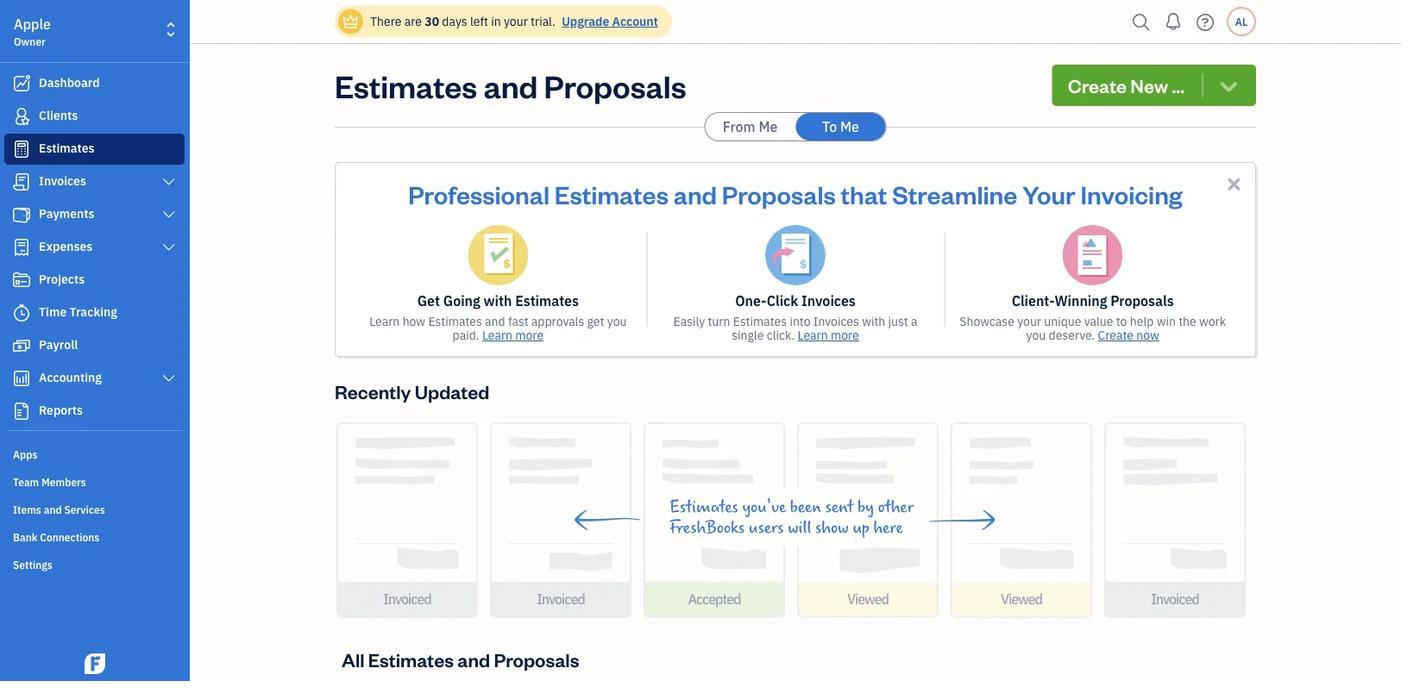 Task type: locate. For each thing, give the bounding box(es) containing it.
estimates link
[[4, 134, 185, 165]]

one-
[[736, 292, 767, 310]]

0 horizontal spatial your
[[504, 13, 528, 29]]

bank connections link
[[4, 524, 185, 550]]

project image
[[11, 272, 32, 289]]

1 vertical spatial chevron large down image
[[161, 241, 177, 255]]

1 horizontal spatial learn
[[482, 328, 513, 344]]

0 horizontal spatial learn
[[370, 314, 400, 330]]

easily
[[674, 314, 705, 330]]

0 horizontal spatial with
[[484, 292, 512, 310]]

0 horizontal spatial you
[[608, 314, 627, 330]]

estimates
[[335, 65, 478, 106], [39, 140, 95, 156], [555, 178, 669, 210], [516, 292, 579, 310], [429, 314, 482, 330], [734, 314, 787, 330], [670, 498, 739, 517], [368, 648, 454, 672]]

you
[[608, 314, 627, 330], [1027, 328, 1047, 344]]

learn how estimates and fast approvals get you paid.
[[370, 314, 627, 344]]

estimates and proposals
[[335, 65, 687, 106]]

chevron large down image down payroll link
[[161, 372, 177, 386]]

money image
[[11, 338, 32, 355]]

create
[[1068, 73, 1127, 98], [1098, 328, 1134, 344]]

2 learn more from the left
[[798, 328, 860, 344]]

estimates inside easily turn estimates into invoices with just a single click.
[[734, 314, 787, 330]]

1 horizontal spatial me
[[841, 118, 860, 136]]

payments link
[[4, 199, 185, 230]]

chevron large down image
[[161, 208, 177, 222], [161, 241, 177, 255]]

estimates inside estimates you've been sent by other freshbooks users will show up here
[[670, 498, 739, 517]]

al
[[1236, 15, 1248, 28]]

bank connections
[[13, 531, 100, 545]]

one-click invoices image
[[766, 225, 826, 286]]

just
[[889, 314, 909, 330]]

all estimates and proposals
[[342, 648, 580, 672]]

0 horizontal spatial viewed
[[848, 591, 889, 609]]

2 horizontal spatial invoiced
[[1152, 591, 1200, 609]]

crown image
[[342, 13, 360, 31]]

with up learn how estimates and fast approvals get you paid.
[[484, 292, 512, 310]]

1 horizontal spatial your
[[1018, 314, 1042, 330]]

1 viewed from the left
[[848, 591, 889, 609]]

0 vertical spatial chevron large down image
[[161, 175, 177, 189]]

me for from me
[[759, 118, 778, 136]]

chevron large down image up expenses link in the left top of the page
[[161, 208, 177, 222]]

2 vertical spatial invoices
[[814, 314, 860, 330]]

accepted
[[688, 591, 741, 609]]

1 chevron large down image from the top
[[161, 208, 177, 222]]

chevron large down image up "projects" link
[[161, 241, 177, 255]]

0 horizontal spatial more
[[516, 328, 544, 344]]

you down the client-
[[1027, 328, 1047, 344]]

payment image
[[11, 206, 32, 224]]

your right in in the left top of the page
[[504, 13, 528, 29]]

estimate image
[[11, 141, 32, 158]]

1 horizontal spatial more
[[831, 328, 860, 344]]

2 viewed from the left
[[1001, 591, 1043, 609]]

2 invoiced from the left
[[537, 591, 585, 609]]

more right into
[[831, 328, 860, 344]]

chart image
[[11, 370, 32, 388]]

1 me from the left
[[759, 118, 778, 136]]

1 vertical spatial create
[[1098, 328, 1134, 344]]

you inside showcase your unique value to help win the work you deserve.
[[1027, 328, 1047, 344]]

1 horizontal spatial learn more
[[798, 328, 860, 344]]

viewed
[[848, 591, 889, 609], [1001, 591, 1043, 609]]

1 horizontal spatial with
[[863, 314, 886, 330]]

learn more down one-click invoices
[[798, 328, 860, 344]]

1 learn more from the left
[[482, 328, 544, 344]]

from me
[[723, 118, 778, 136]]

upgrade account link
[[559, 13, 658, 29]]

0 vertical spatial create
[[1068, 73, 1127, 98]]

1 invoiced from the left
[[383, 591, 431, 609]]

2 horizontal spatial learn
[[798, 328, 828, 344]]

learn more down get going with estimates
[[482, 328, 544, 344]]

1 chevron large down image from the top
[[161, 175, 177, 189]]

me right to
[[841, 118, 860, 136]]

easily turn estimates into invoices with just a single click.
[[674, 314, 918, 344]]

click.
[[767, 328, 795, 344]]

create inside create new … dropdown button
[[1068, 73, 1127, 98]]

2 me from the left
[[841, 118, 860, 136]]

…
[[1173, 73, 1185, 98]]

reports
[[39, 403, 83, 419]]

your
[[1023, 178, 1076, 210]]

to
[[1117, 314, 1128, 330]]

more down get going with estimates
[[516, 328, 544, 344]]

me right from
[[759, 118, 778, 136]]

invoicing
[[1081, 178, 1183, 210]]

chevron large down image up payments link
[[161, 175, 177, 189]]

to me link
[[796, 113, 886, 141]]

0 vertical spatial chevron large down image
[[161, 208, 177, 222]]

there are 30 days left in your trial. upgrade account
[[370, 13, 658, 29]]

connections
[[40, 531, 100, 545]]

1 horizontal spatial invoiced
[[537, 591, 585, 609]]

1 vertical spatial chevron large down image
[[161, 372, 177, 386]]

2 chevron large down image from the top
[[161, 241, 177, 255]]

0 vertical spatial your
[[504, 13, 528, 29]]

me
[[759, 118, 778, 136], [841, 118, 860, 136]]

invoices up into
[[802, 292, 856, 310]]

here
[[874, 519, 903, 538]]

are
[[405, 13, 422, 29]]

learn left how
[[370, 314, 400, 330]]

more for with
[[516, 328, 544, 344]]

2 more from the left
[[831, 328, 860, 344]]

estimates inside 'estimates' link
[[39, 140, 95, 156]]

how
[[403, 314, 426, 330]]

invoices up payments
[[39, 173, 86, 189]]

1 vertical spatial your
[[1018, 314, 1042, 330]]

you right get
[[608, 314, 627, 330]]

approvals
[[532, 314, 585, 330]]

1 vertical spatial with
[[863, 314, 886, 330]]

sent
[[826, 498, 854, 517]]

2 chevron large down image from the top
[[161, 372, 177, 386]]

learn right click.
[[798, 328, 828, 344]]

a
[[912, 314, 918, 330]]

time
[[39, 304, 67, 320]]

been
[[790, 498, 822, 517]]

1 horizontal spatial viewed
[[1001, 591, 1043, 609]]

learn for get going with estimates
[[482, 328, 513, 344]]

items and services
[[13, 503, 105, 517]]

1 horizontal spatial you
[[1027, 328, 1047, 344]]

chevron large down image
[[161, 175, 177, 189], [161, 372, 177, 386]]

help
[[1131, 314, 1154, 330]]

with left just on the right of page
[[863, 314, 886, 330]]

chevron large down image inside payments link
[[161, 208, 177, 222]]

0 horizontal spatial invoiced
[[383, 591, 431, 609]]

trial.
[[531, 13, 556, 29]]

you've
[[743, 498, 786, 517]]

0 vertical spatial invoices
[[39, 173, 86, 189]]

time tracking
[[39, 304, 117, 320]]

learn right paid.
[[482, 328, 513, 344]]

one-click invoices
[[736, 292, 856, 310]]

turn
[[708, 314, 731, 330]]

chevron large down image inside "accounting" link
[[161, 372, 177, 386]]

client image
[[11, 108, 32, 125]]

create for create now
[[1098, 328, 1134, 344]]

freshbooks image
[[81, 654, 109, 675]]

me for to me
[[841, 118, 860, 136]]

your down the client-
[[1018, 314, 1042, 330]]

more
[[516, 328, 544, 344], [831, 328, 860, 344]]

from
[[723, 118, 756, 136]]

get
[[587, 314, 605, 330]]

close image
[[1225, 174, 1245, 194]]

1 more from the left
[[516, 328, 544, 344]]

projects link
[[4, 265, 185, 296]]

invoices
[[39, 173, 86, 189], [802, 292, 856, 310], [814, 314, 860, 330]]

updated
[[415, 379, 490, 404]]

learn
[[370, 314, 400, 330], [482, 328, 513, 344], [798, 328, 828, 344]]

invoices right into
[[814, 314, 860, 330]]

accounting
[[39, 370, 102, 386]]

learn inside learn how estimates and fast approvals get you paid.
[[370, 314, 400, 330]]

expenses
[[39, 239, 93, 255]]

winning
[[1055, 292, 1108, 310]]

services
[[64, 503, 105, 517]]

estimates you've been sent by other freshbooks users will show up here
[[670, 498, 914, 538]]

recently updated
[[335, 379, 490, 404]]

win
[[1157, 314, 1176, 330]]

0 horizontal spatial learn more
[[482, 328, 544, 344]]

now
[[1137, 328, 1160, 344]]

0 horizontal spatial me
[[759, 118, 778, 136]]

and
[[484, 65, 538, 106], [674, 178, 717, 210], [485, 314, 506, 330], [44, 503, 62, 517], [458, 648, 490, 672]]

me inside 'link'
[[841, 118, 860, 136]]

create new … button
[[1053, 65, 1257, 106]]

dashboard image
[[11, 75, 32, 92]]

showcase your unique value to help win the work you deserve.
[[960, 314, 1227, 344]]

with inside easily turn estimates into invoices with just a single click.
[[863, 314, 886, 330]]

owner
[[14, 35, 46, 48]]



Task type: vqa. For each thing, say whether or not it's contained in the screenshot.
the top of
no



Task type: describe. For each thing, give the bounding box(es) containing it.
chevron large down image for expenses
[[161, 241, 177, 255]]

in
[[491, 13, 501, 29]]

learn more for invoices
[[798, 328, 860, 344]]

team
[[13, 476, 39, 489]]

and inside learn how estimates and fast approvals get you paid.
[[485, 314, 506, 330]]

chevron large down image for payments
[[161, 208, 177, 222]]

your inside showcase your unique value to help win the work you deserve.
[[1018, 314, 1042, 330]]

create for create new …
[[1068, 73, 1127, 98]]

client-winning proposals image
[[1063, 225, 1124, 286]]

time tracking link
[[4, 298, 185, 329]]

30
[[425, 13, 439, 29]]

team members link
[[4, 469, 185, 495]]

report image
[[11, 403, 32, 420]]

you inside learn how estimates and fast approvals get you paid.
[[608, 314, 627, 330]]

professional
[[409, 178, 550, 210]]

invoices link
[[4, 167, 185, 198]]

days
[[442, 13, 468, 29]]

invoices inside invoices link
[[39, 173, 86, 189]]

apps link
[[4, 441, 185, 467]]

expense image
[[11, 239, 32, 256]]

recently
[[335, 379, 411, 404]]

apple owner
[[14, 15, 51, 48]]

get going with estimates image
[[468, 225, 529, 286]]

payments
[[39, 206, 95, 222]]

3 invoiced from the left
[[1152, 591, 1200, 609]]

going
[[444, 292, 481, 310]]

0 vertical spatial with
[[484, 292, 512, 310]]

by
[[858, 498, 874, 517]]

chevrondown image
[[1218, 73, 1241, 98]]

clients
[[39, 107, 78, 123]]

left
[[470, 13, 488, 29]]

go to help image
[[1192, 9, 1220, 35]]

estimates inside learn how estimates and fast approvals get you paid.
[[429, 314, 482, 330]]

members
[[41, 476, 86, 489]]

search image
[[1128, 9, 1156, 35]]

learn more for with
[[482, 328, 544, 344]]

up
[[853, 519, 870, 538]]

streamline
[[893, 178, 1018, 210]]

new
[[1131, 73, 1169, 98]]

all
[[342, 648, 365, 672]]

click
[[767, 292, 799, 310]]

upgrade
[[562, 13, 610, 29]]

main element
[[0, 0, 233, 682]]

fast
[[508, 314, 529, 330]]

from me link
[[706, 113, 795, 141]]

the
[[1179, 314, 1197, 330]]

invoices inside easily turn estimates into invoices with just a single click.
[[814, 314, 860, 330]]

professional estimates and proposals that streamline your invoicing
[[409, 178, 1183, 210]]

client-winning proposals
[[1012, 292, 1175, 310]]

show
[[816, 519, 849, 538]]

that
[[841, 178, 888, 210]]

settings
[[13, 559, 53, 572]]

work
[[1200, 314, 1227, 330]]

reports link
[[4, 396, 185, 427]]

1 vertical spatial invoices
[[802, 292, 856, 310]]

invoice image
[[11, 174, 32, 191]]

items and services link
[[4, 496, 185, 522]]

there
[[370, 13, 402, 29]]

tracking
[[70, 304, 117, 320]]

create now
[[1098, 328, 1160, 344]]

client-
[[1012, 292, 1055, 310]]

expenses link
[[4, 232, 185, 263]]

paid.
[[453, 328, 480, 344]]

dashboard
[[39, 75, 100, 91]]

timer image
[[11, 305, 32, 322]]

items
[[13, 503, 41, 517]]

unique
[[1045, 314, 1082, 330]]

value
[[1085, 314, 1114, 330]]

projects
[[39, 271, 85, 287]]

will
[[788, 519, 812, 538]]

create new …
[[1068, 73, 1185, 98]]

bank
[[13, 531, 38, 545]]

users
[[749, 519, 784, 538]]

more for invoices
[[831, 328, 860, 344]]

deserve.
[[1049, 328, 1096, 344]]

single
[[732, 328, 764, 344]]

learn for one-click invoices
[[798, 328, 828, 344]]

settings link
[[4, 552, 185, 578]]

chevron large down image for accounting
[[161, 372, 177, 386]]

into
[[790, 314, 811, 330]]

chevron large down image for invoices
[[161, 175, 177, 189]]

freshbooks
[[670, 519, 745, 538]]

and inside main element
[[44, 503, 62, 517]]

payroll
[[39, 337, 78, 353]]

apple
[[14, 15, 51, 33]]

notifications image
[[1160, 4, 1188, 39]]

payroll link
[[4, 331, 185, 362]]

get
[[418, 292, 440, 310]]

to
[[823, 118, 838, 136]]

al button
[[1228, 7, 1257, 36]]

accounting link
[[4, 363, 185, 395]]

team members
[[13, 476, 86, 489]]



